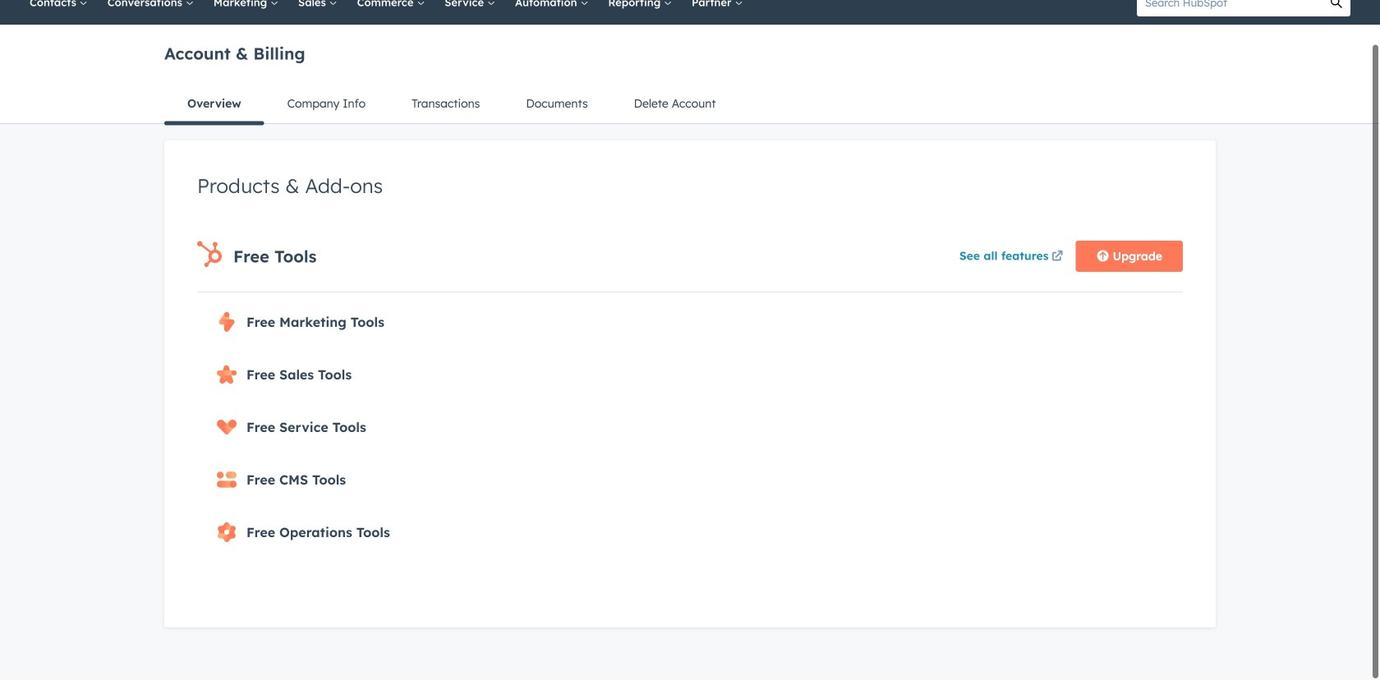 Task type: describe. For each thing, give the bounding box(es) containing it.
2 link opens in a new window image from the top
[[1052, 251, 1063, 263]]

ops icon image
[[217, 523, 237, 542]]



Task type: vqa. For each thing, say whether or not it's contained in the screenshot.
Jacob Simon ICON
no



Task type: locate. For each thing, give the bounding box(es) containing it.
Search HubSpot search field
[[1137, 0, 1323, 16]]

link opens in a new window image
[[1052, 247, 1063, 267], [1052, 251, 1063, 263]]

1 link opens in a new window image from the top
[[1052, 247, 1063, 267]]

cms icon image
[[217, 470, 237, 490]]

service icon image
[[217, 417, 237, 437]]

page section element
[[125, 25, 1255, 125]]

marketing icon image
[[217, 312, 237, 332]]

sales icon image
[[217, 365, 237, 384]]



